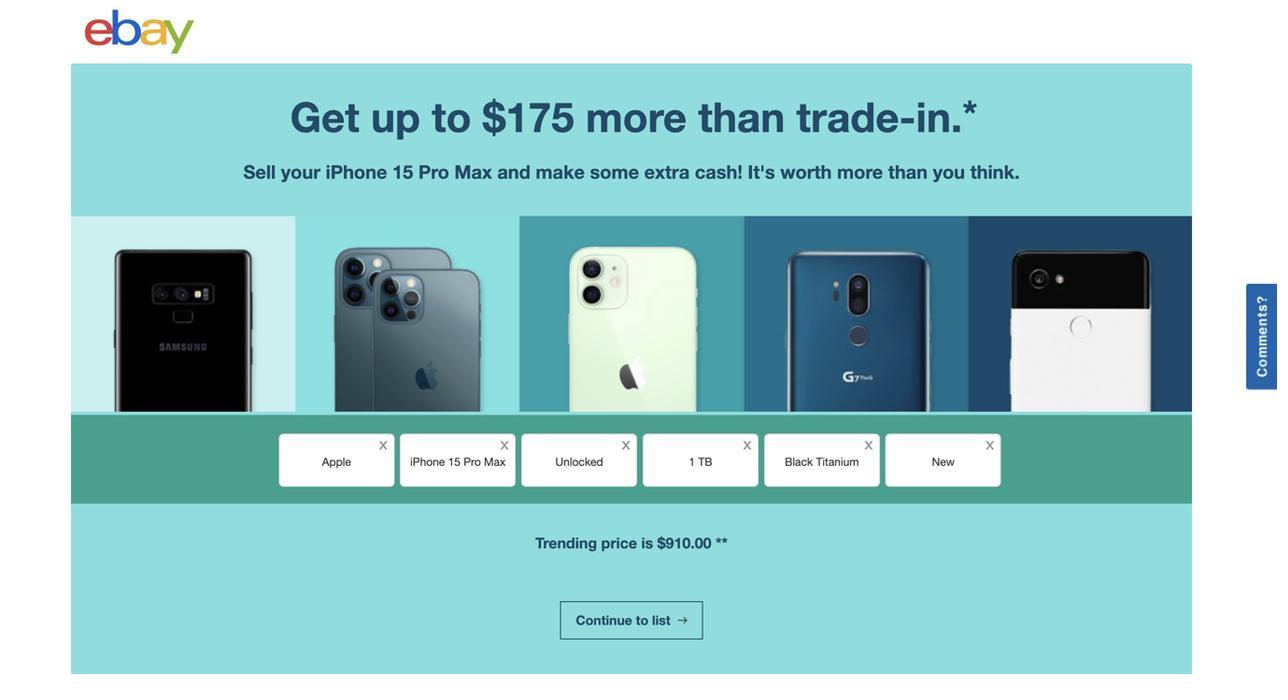 Task type: describe. For each thing, give the bounding box(es) containing it.
1 horizontal spatial than
[[888, 161, 928, 183]]

1 horizontal spatial more
[[837, 161, 883, 183]]

get
[[290, 92, 359, 141]]

* link
[[963, 91, 978, 135]]

iphone 15 pro max x
[[410, 435, 509, 469]]

it's
[[748, 161, 775, 183]]

extra
[[644, 161, 690, 183]]

x link for unlocked
[[614, 435, 635, 455]]

0 vertical spatial iphone
[[326, 161, 387, 183]]

trade-
[[797, 92, 916, 141]]

sell
[[243, 161, 276, 183]]

continue
[[576, 613, 632, 628]]

new
[[932, 456, 955, 469]]

15 inside the iphone 15 pro max x
[[448, 456, 461, 469]]

1 tb
[[689, 456, 712, 469]]

**
[[716, 534, 728, 552]]

x inside "black titanium x"
[[864, 435, 873, 453]]

in.
[[916, 92, 963, 141]]

more inside get up to $175 more than trade-in. *
[[586, 92, 687, 141]]

tb
[[698, 456, 712, 469]]

*
[[963, 91, 978, 135]]

cash!
[[695, 161, 743, 183]]

trending
[[535, 534, 597, 552]]

0 horizontal spatial pro
[[418, 161, 449, 183]]

and
[[497, 161, 531, 183]]

x link for iphone 15 pro max
[[493, 435, 513, 455]]

unlocked
[[555, 456, 603, 469]]

sell your iphone 15 pro max and make some extra cash! it's worth more than you think.
[[243, 161, 1020, 183]]

list
[[652, 613, 671, 628]]

$175
[[483, 92, 574, 141]]

to inside continue to list button
[[636, 613, 649, 628]]

is
[[641, 534, 653, 552]]



Task type: locate. For each thing, give the bounding box(es) containing it.
to inside get up to $175 more than trade-in. *
[[432, 92, 471, 141]]

$910.00
[[658, 534, 712, 552]]

some
[[590, 161, 639, 183]]

max left unlocked
[[484, 456, 506, 469]]

x link
[[371, 435, 392, 455], [493, 435, 513, 455], [614, 435, 635, 455], [735, 435, 756, 455], [857, 435, 877, 455], [978, 435, 999, 455]]

get up to $175 more than trade-in. *
[[290, 91, 978, 141]]

more up sell your iphone 15 pro max and make some extra cash! it's worth more than you think.
[[586, 92, 687, 141]]

make
[[536, 161, 585, 183]]

black titanium x
[[785, 435, 873, 469]]

1 vertical spatial iphone
[[410, 456, 445, 469]]

phone banner image
[[71, 216, 1192, 412]]

x link for 1 tb
[[735, 435, 756, 455]]

black
[[785, 456, 813, 469]]

max
[[454, 161, 492, 183], [484, 456, 506, 469]]

2 x link from the left
[[493, 435, 513, 455]]

5 x link from the left
[[857, 435, 877, 455]]

iphone inside the iphone 15 pro max x
[[410, 456, 445, 469]]

0 horizontal spatial iphone
[[326, 161, 387, 183]]

x inside the iphone 15 pro max x
[[500, 435, 509, 453]]

6 x link from the left
[[978, 435, 999, 455]]

than left you
[[888, 161, 928, 183]]

0 horizontal spatial more
[[586, 92, 687, 141]]

4 x from the left
[[743, 435, 752, 453]]

1 vertical spatial to
[[636, 613, 649, 628]]

than
[[698, 92, 785, 141], [888, 161, 928, 183]]

5 x from the left
[[864, 435, 873, 453]]

1 x from the left
[[379, 435, 388, 453]]

you
[[933, 161, 965, 183]]

2 x from the left
[[500, 435, 509, 453]]

than up 'it's'
[[698, 92, 785, 141]]

more
[[586, 92, 687, 141], [837, 161, 883, 183]]

1 vertical spatial 15
[[448, 456, 461, 469]]

0 vertical spatial more
[[586, 92, 687, 141]]

15
[[393, 161, 413, 183], [448, 456, 461, 469]]

x for new
[[986, 435, 995, 453]]

price
[[601, 534, 637, 552]]

x link for new
[[978, 435, 999, 455]]

1 horizontal spatial to
[[636, 613, 649, 628]]

0 horizontal spatial 15
[[393, 161, 413, 183]]

max inside the iphone 15 pro max x
[[484, 456, 506, 469]]

1 vertical spatial pro
[[464, 456, 481, 469]]

iphone
[[326, 161, 387, 183], [410, 456, 445, 469]]

0 vertical spatial 15
[[393, 161, 413, 183]]

1 horizontal spatial iphone
[[410, 456, 445, 469]]

than inside get up to $175 more than trade-in. *
[[698, 92, 785, 141]]

1 vertical spatial than
[[888, 161, 928, 183]]

titanium
[[816, 456, 859, 469]]

trending price is $910.00 **
[[535, 534, 728, 552]]

max left and
[[454, 161, 492, 183]]

iphone right your in the left of the page
[[326, 161, 387, 183]]

x
[[379, 435, 388, 453], [500, 435, 509, 453], [622, 435, 631, 453], [743, 435, 752, 453], [864, 435, 873, 453], [986, 435, 995, 453]]

to
[[432, 92, 471, 141], [636, 613, 649, 628]]

3 x from the left
[[622, 435, 631, 453]]

continue to list button
[[560, 602, 703, 640]]

4 x link from the left
[[735, 435, 756, 455]]

to right up
[[432, 92, 471, 141]]

arrow image
[[678, 616, 687, 626]]

** link
[[716, 534, 728, 552]]

to left list
[[636, 613, 649, 628]]

1 vertical spatial more
[[837, 161, 883, 183]]

x link for black titanium
[[857, 435, 877, 455]]

x for 1 tb
[[743, 435, 752, 453]]

think.
[[970, 161, 1020, 183]]

x for apple
[[379, 435, 388, 453]]

3 x link from the left
[[614, 435, 635, 455]]

1 x link from the left
[[371, 435, 392, 455]]

up
[[371, 92, 420, 141]]

your
[[281, 161, 321, 183]]

continue to list
[[576, 613, 674, 628]]

0 vertical spatial max
[[454, 161, 492, 183]]

pro inside the iphone 15 pro max x
[[464, 456, 481, 469]]

x for unlocked
[[622, 435, 631, 453]]

iphone right apple
[[410, 456, 445, 469]]

worth
[[780, 161, 832, 183]]

0 vertical spatial than
[[698, 92, 785, 141]]

1 vertical spatial max
[[484, 456, 506, 469]]

0 horizontal spatial than
[[698, 92, 785, 141]]

0 vertical spatial pro
[[418, 161, 449, 183]]

6 x from the left
[[986, 435, 995, 453]]

apple
[[322, 456, 351, 469]]

0 horizontal spatial to
[[432, 92, 471, 141]]

1 horizontal spatial pro
[[464, 456, 481, 469]]

pro
[[418, 161, 449, 183], [464, 456, 481, 469]]

0 vertical spatial to
[[432, 92, 471, 141]]

more right worth in the top right of the page
[[837, 161, 883, 183]]

x link for apple
[[371, 435, 392, 455]]

1
[[689, 456, 695, 469]]

1 horizontal spatial 15
[[448, 456, 461, 469]]



Task type: vqa. For each thing, say whether or not it's contained in the screenshot.
TO
yes



